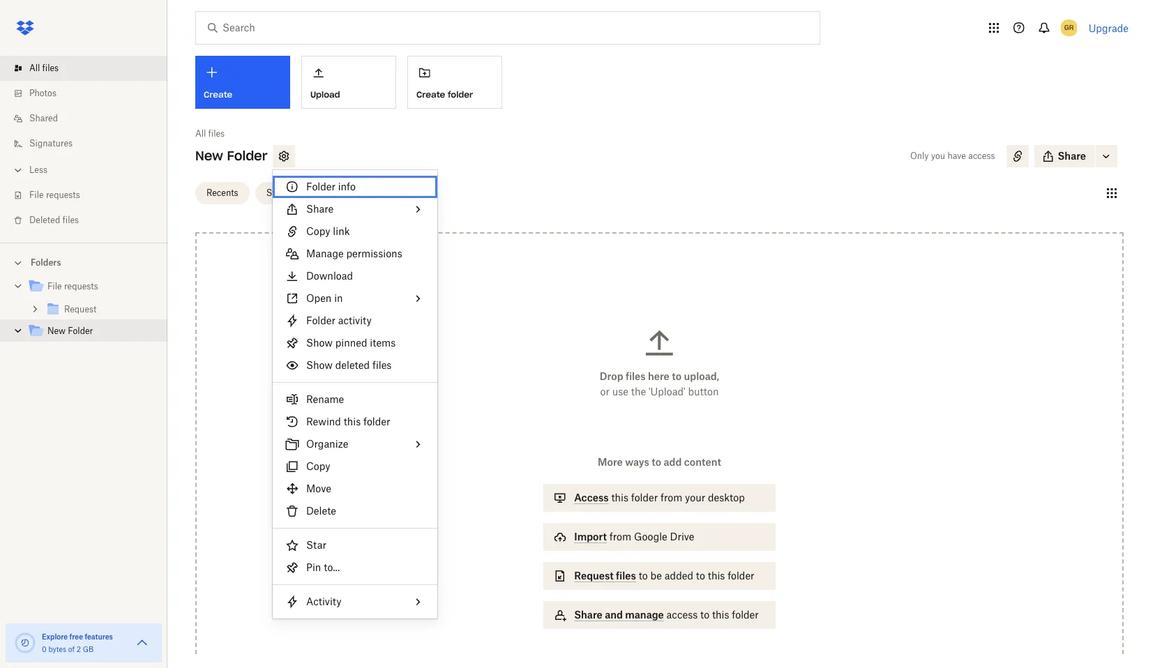 Task type: vqa. For each thing, say whether or not it's contained in the screenshot.
the Links
no



Task type: locate. For each thing, give the bounding box(es) containing it.
1 vertical spatial share
[[306, 203, 334, 215]]

share inside share menu item
[[306, 203, 334, 215]]

folder activity menu item
[[273, 310, 437, 332]]

of
[[68, 645, 75, 654]]

'upload'
[[649, 386, 686, 398]]

show down folder activity
[[306, 337, 333, 349]]

pinned
[[335, 337, 367, 349]]

free
[[70, 633, 83, 641]]

your
[[685, 492, 706, 504]]

copy left link
[[306, 225, 330, 237]]

show inside menu item
[[306, 337, 333, 349]]

folder inside menu item
[[364, 416, 390, 428]]

share inside more ways to add content element
[[574, 609, 603, 621]]

file requests link up deleted files
[[11, 183, 167, 208]]

list
[[0, 47, 167, 243]]

to left add
[[652, 456, 662, 468]]

1 vertical spatial copy
[[306, 461, 330, 472]]

create folder button
[[407, 56, 502, 109]]

0 vertical spatial show
[[306, 337, 333, 349]]

new down folders
[[47, 326, 66, 336]]

0 vertical spatial requests
[[46, 190, 80, 200]]

2 copy from the top
[[306, 461, 330, 472]]

folder
[[448, 89, 473, 100], [364, 416, 390, 428], [631, 492, 658, 504], [728, 570, 755, 582], [732, 609, 759, 621]]

this right access
[[612, 492, 629, 504]]

upgrade link
[[1089, 22, 1129, 34]]

all up "photos"
[[29, 63, 40, 73]]

1 show from the top
[[306, 337, 333, 349]]

group containing file requests
[[0, 273, 167, 353]]

show for show deleted files
[[306, 359, 333, 371]]

file requests up deleted files
[[29, 190, 80, 200]]

more ways to add content element
[[541, 455, 778, 643]]

file requests down "folders" button
[[47, 281, 98, 292]]

pin to... menu item
[[273, 557, 437, 579]]

pin
[[306, 562, 321, 574]]

files inside the drop files here to upload, or use the 'upload' button
[[626, 370, 646, 382]]

all files link
[[11, 56, 167, 81], [195, 127, 225, 141]]

new
[[195, 148, 223, 164], [47, 326, 66, 336]]

1 copy from the top
[[306, 225, 330, 237]]

1 vertical spatial new folder
[[47, 326, 93, 336]]

all
[[29, 63, 40, 73], [195, 128, 206, 139]]

share
[[1058, 150, 1086, 162], [306, 203, 334, 215], [574, 609, 603, 621]]

1 horizontal spatial all
[[195, 128, 206, 139]]

import from google drive
[[574, 531, 695, 543]]

all files link up shared link
[[11, 56, 167, 81]]

content
[[684, 456, 721, 468]]

all files up "photos"
[[29, 63, 59, 73]]

request files to be added to this folder
[[574, 570, 755, 582]]

access this folder from your desktop
[[574, 492, 745, 504]]

have
[[948, 151, 966, 161]]

to down request files to be added to this folder
[[701, 609, 710, 621]]

1 horizontal spatial share
[[574, 609, 603, 621]]

all files list item
[[0, 56, 167, 81]]

folder info
[[306, 181, 356, 193]]

the
[[631, 386, 646, 398]]

from right import on the bottom
[[610, 531, 632, 543]]

shared link
[[11, 106, 167, 131]]

files up recents
[[208, 128, 225, 139]]

open in
[[306, 292, 343, 304]]

desktop
[[708, 492, 745, 504]]

0 horizontal spatial file
[[29, 190, 44, 200]]

folder
[[227, 148, 268, 164], [306, 181, 336, 193], [306, 315, 336, 327], [68, 326, 93, 336]]

deleted files link
[[11, 208, 167, 233]]

upgrade
[[1089, 22, 1129, 34]]

0 horizontal spatial all files link
[[11, 56, 167, 81]]

0 vertical spatial copy
[[306, 225, 330, 237]]

open
[[306, 292, 332, 304]]

0 horizontal spatial all files
[[29, 63, 59, 73]]

to right here
[[672, 370, 682, 382]]

star
[[306, 539, 326, 551]]

0 vertical spatial share
[[1058, 150, 1086, 162]]

files left be
[[616, 570, 636, 582]]

folder info menu item
[[273, 176, 437, 198]]

features
[[85, 633, 113, 641]]

files up the the on the bottom right of the page
[[626, 370, 646, 382]]

deleted files
[[29, 215, 79, 225]]

2 horizontal spatial share
[[1058, 150, 1086, 162]]

1 vertical spatial file requests link
[[28, 278, 156, 297]]

requests up deleted files
[[46, 190, 80, 200]]

download
[[306, 270, 353, 282]]

manage
[[306, 248, 344, 260]]

activity
[[306, 596, 341, 608]]

0 vertical spatial all
[[29, 63, 40, 73]]

share menu item
[[273, 198, 437, 220]]

this down rename menu item
[[344, 416, 361, 428]]

0 vertical spatial all files
[[29, 63, 59, 73]]

0 vertical spatial file
[[29, 190, 44, 200]]

copy link
[[306, 225, 350, 237]]

copy
[[306, 225, 330, 237], [306, 461, 330, 472]]

1 vertical spatial all files
[[195, 128, 225, 139]]

file
[[29, 190, 44, 200], [47, 281, 62, 292]]

files inside menu item
[[373, 359, 392, 371]]

1 vertical spatial access
[[667, 609, 698, 621]]

files down the items
[[373, 359, 392, 371]]

requests
[[46, 190, 80, 200], [64, 281, 98, 292]]

create folder
[[417, 89, 473, 100]]

show for show pinned items
[[306, 337, 333, 349]]

0 horizontal spatial all
[[29, 63, 40, 73]]

to...
[[324, 562, 340, 574]]

files up "photos"
[[42, 63, 59, 73]]

to inside the drop files here to upload, or use the 'upload' button
[[672, 370, 682, 382]]

0 horizontal spatial new folder
[[47, 326, 93, 336]]

1 horizontal spatial all files
[[195, 128, 225, 139]]

folder activity
[[306, 315, 372, 327]]

requests down "folders" button
[[64, 281, 98, 292]]

0 horizontal spatial share
[[306, 203, 334, 215]]

less
[[29, 165, 47, 175]]

file requests link
[[11, 183, 167, 208], [28, 278, 156, 297]]

access right have
[[969, 151, 995, 161]]

delete menu item
[[273, 500, 437, 523]]

0 vertical spatial file requests link
[[11, 183, 167, 208]]

1 horizontal spatial access
[[969, 151, 995, 161]]

folder down "folders" button
[[68, 326, 93, 336]]

new inside group
[[47, 326, 66, 336]]

1 vertical spatial new
[[47, 326, 66, 336]]

all up the 'recents' 'button'
[[195, 128, 206, 139]]

access
[[969, 151, 995, 161], [667, 609, 698, 621]]

0 vertical spatial new folder
[[195, 148, 268, 164]]

1 vertical spatial from
[[610, 531, 632, 543]]

0 horizontal spatial from
[[610, 531, 632, 543]]

from
[[661, 492, 683, 504], [610, 531, 632, 543]]

2
[[77, 645, 81, 654]]

photos
[[29, 88, 56, 98]]

to right added
[[696, 570, 705, 582]]

new folder
[[195, 148, 268, 164], [47, 326, 93, 336]]

import
[[574, 531, 607, 543]]

download menu item
[[273, 265, 437, 287]]

0
[[42, 645, 47, 654]]

all files link up recents
[[195, 127, 225, 141]]

move menu item
[[273, 478, 437, 500]]

more ways to add content
[[598, 456, 721, 468]]

rewind this folder menu item
[[273, 411, 437, 433]]

copy up move
[[306, 461, 330, 472]]

1 vertical spatial file requests
[[47, 281, 98, 292]]

access inside more ways to add content element
[[667, 609, 698, 621]]

0 vertical spatial new
[[195, 148, 223, 164]]

access right manage on the bottom right
[[667, 609, 698, 621]]

1 horizontal spatial new folder
[[195, 148, 268, 164]]

folders button
[[0, 252, 167, 273]]

signatures link
[[11, 131, 167, 156]]

this right added
[[708, 570, 725, 582]]

files right deleted
[[62, 215, 79, 225]]

signatures
[[29, 138, 73, 149]]

group
[[0, 273, 167, 353]]

request
[[574, 570, 614, 582]]

photos link
[[11, 81, 167, 106]]

all files up recents
[[195, 128, 225, 139]]

1 vertical spatial all files link
[[195, 127, 225, 141]]

1 horizontal spatial file
[[47, 281, 62, 292]]

activity menu item
[[273, 591, 437, 613]]

file requests link down "folders" button
[[28, 278, 156, 297]]

to
[[672, 370, 682, 382], [652, 456, 662, 468], [639, 570, 648, 582], [696, 570, 705, 582], [701, 609, 710, 621]]

info
[[338, 181, 356, 193]]

button
[[688, 386, 719, 398]]

recents
[[207, 187, 238, 198]]

show
[[306, 337, 333, 349], [306, 359, 333, 371]]

file down folders
[[47, 281, 62, 292]]

0 horizontal spatial new
[[47, 326, 66, 336]]

shared
[[29, 113, 58, 123]]

show left deleted
[[306, 359, 333, 371]]

upload,
[[684, 370, 720, 382]]

open in menu item
[[273, 287, 437, 310]]

drop files here to upload, or use the 'upload' button
[[600, 370, 720, 398]]

0 horizontal spatial access
[[667, 609, 698, 621]]

0 vertical spatial access
[[969, 151, 995, 161]]

show inside menu item
[[306, 359, 333, 371]]

0 vertical spatial from
[[661, 492, 683, 504]]

file inside 'list'
[[29, 190, 44, 200]]

rename
[[306, 394, 344, 405]]

this down request files to be added to this folder
[[712, 609, 730, 621]]

0 vertical spatial file requests
[[29, 190, 80, 200]]

this
[[344, 416, 361, 428], [612, 492, 629, 504], [708, 570, 725, 582], [712, 609, 730, 621]]

new up recents
[[195, 148, 223, 164]]

2 vertical spatial share
[[574, 609, 603, 621]]

2 show from the top
[[306, 359, 333, 371]]

less image
[[11, 163, 25, 177]]

1 vertical spatial show
[[306, 359, 333, 371]]

folder settings image
[[276, 148, 293, 165]]

from left the your
[[661, 492, 683, 504]]

rename menu item
[[273, 389, 437, 411]]

file down the 'less'
[[29, 190, 44, 200]]



Task type: describe. For each thing, give the bounding box(es) containing it.
copy menu item
[[273, 456, 437, 478]]

delete
[[306, 505, 336, 517]]

show deleted files
[[306, 359, 392, 371]]

copy link menu item
[[273, 220, 437, 243]]

this inside menu item
[[344, 416, 361, 428]]

ways
[[625, 456, 649, 468]]

files inside 'link'
[[62, 215, 79, 225]]

only
[[910, 151, 929, 161]]

recents button
[[195, 182, 250, 204]]

create
[[417, 89, 445, 100]]

link
[[333, 225, 350, 237]]

share and manage access to this folder
[[574, 609, 759, 621]]

quota usage element
[[14, 632, 36, 654]]

organize
[[306, 438, 349, 450]]

added
[[665, 570, 694, 582]]

more
[[598, 456, 623, 468]]

manage permissions menu item
[[273, 243, 437, 265]]

or
[[600, 386, 610, 398]]

here
[[648, 370, 670, 382]]

list containing all files
[[0, 47, 167, 243]]

manage
[[625, 609, 664, 621]]

1 horizontal spatial from
[[661, 492, 683, 504]]

files inside list item
[[42, 63, 59, 73]]

be
[[651, 570, 662, 582]]

1 vertical spatial file
[[47, 281, 62, 292]]

folder inside button
[[448, 89, 473, 100]]

drive
[[670, 531, 695, 543]]

rewind this folder
[[306, 416, 390, 428]]

file requests inside 'list'
[[29, 190, 80, 200]]

items
[[370, 337, 396, 349]]

1 horizontal spatial all files link
[[195, 127, 225, 141]]

show pinned items
[[306, 337, 396, 349]]

rewind
[[306, 416, 341, 428]]

all files inside list item
[[29, 63, 59, 73]]

folder left folder settings image
[[227, 148, 268, 164]]

you
[[931, 151, 946, 161]]

dropbox image
[[11, 14, 39, 42]]

deleted
[[335, 359, 370, 371]]

1 horizontal spatial new
[[195, 148, 223, 164]]

copy for copy link
[[306, 225, 330, 237]]

file requests inside group
[[47, 281, 98, 292]]

copy for copy
[[306, 461, 330, 472]]

folder down open
[[306, 315, 336, 327]]

show pinned items menu item
[[273, 332, 437, 354]]

gb
[[83, 645, 94, 654]]

move
[[306, 483, 331, 495]]

in
[[334, 292, 343, 304]]

access for have
[[969, 151, 995, 161]]

new folder link
[[28, 322, 156, 341]]

share inside share button
[[1058, 150, 1086, 162]]

use
[[612, 386, 629, 398]]

folder left info
[[306, 181, 336, 193]]

and
[[605, 609, 623, 621]]

starred button
[[255, 182, 308, 204]]

drop
[[600, 370, 623, 382]]

show deleted files menu item
[[273, 354, 437, 377]]

1 vertical spatial requests
[[64, 281, 98, 292]]

deleted
[[29, 215, 60, 225]]

organize menu item
[[273, 433, 437, 456]]

add
[[664, 456, 682, 468]]

activity
[[338, 315, 372, 327]]

1 vertical spatial all
[[195, 128, 206, 139]]

access
[[574, 492, 609, 504]]

folders
[[31, 257, 61, 268]]

starred
[[266, 187, 296, 198]]

pin to...
[[306, 562, 340, 574]]

access for manage
[[667, 609, 698, 621]]

explore free features 0 bytes of 2 gb
[[42, 633, 113, 654]]

star menu item
[[273, 534, 437, 557]]

bytes
[[48, 645, 66, 654]]

explore
[[42, 633, 68, 641]]

files inside more ways to add content element
[[616, 570, 636, 582]]

all inside list item
[[29, 63, 40, 73]]

permissions
[[346, 248, 402, 260]]

share button
[[1034, 145, 1095, 167]]

google
[[634, 531, 668, 543]]

manage permissions
[[306, 248, 402, 260]]

to left be
[[639, 570, 648, 582]]

0 vertical spatial all files link
[[11, 56, 167, 81]]

only you have access
[[910, 151, 995, 161]]



